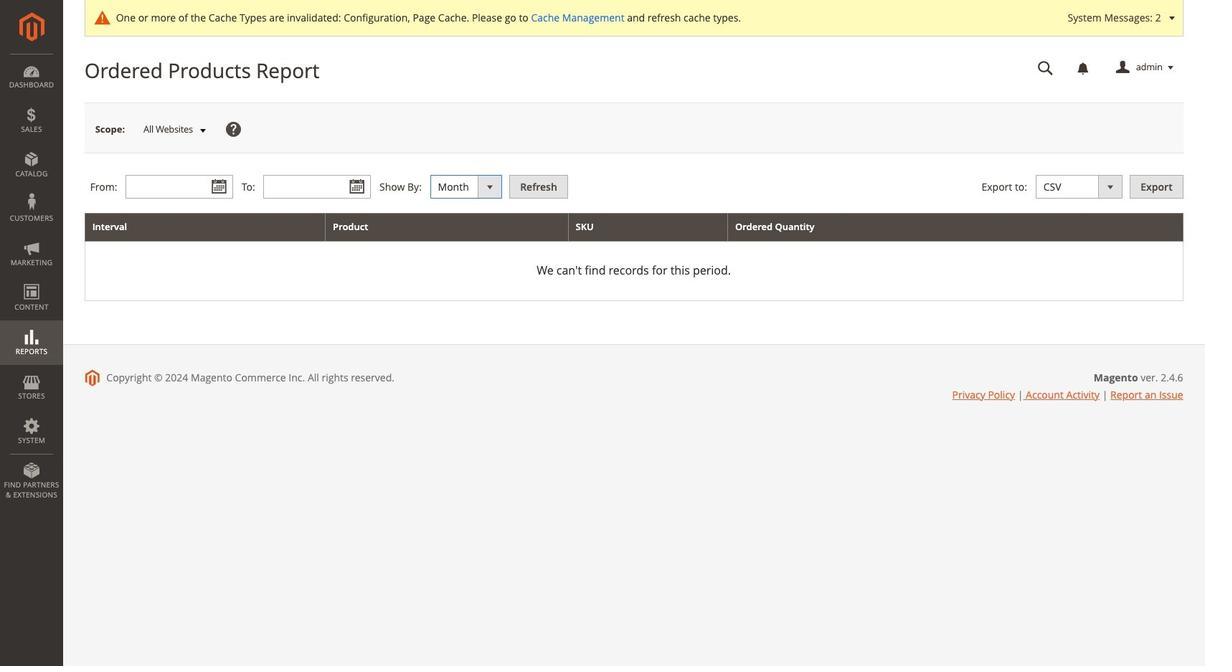 Task type: vqa. For each thing, say whether or not it's contained in the screenshot.
text box
yes



Task type: describe. For each thing, give the bounding box(es) containing it.
magento admin panel image
[[19, 12, 44, 42]]



Task type: locate. For each thing, give the bounding box(es) containing it.
None text field
[[264, 175, 371, 199]]

None text field
[[1028, 55, 1064, 80], [126, 175, 233, 199], [1028, 55, 1064, 80], [126, 175, 233, 199]]

menu bar
[[0, 54, 63, 507]]



